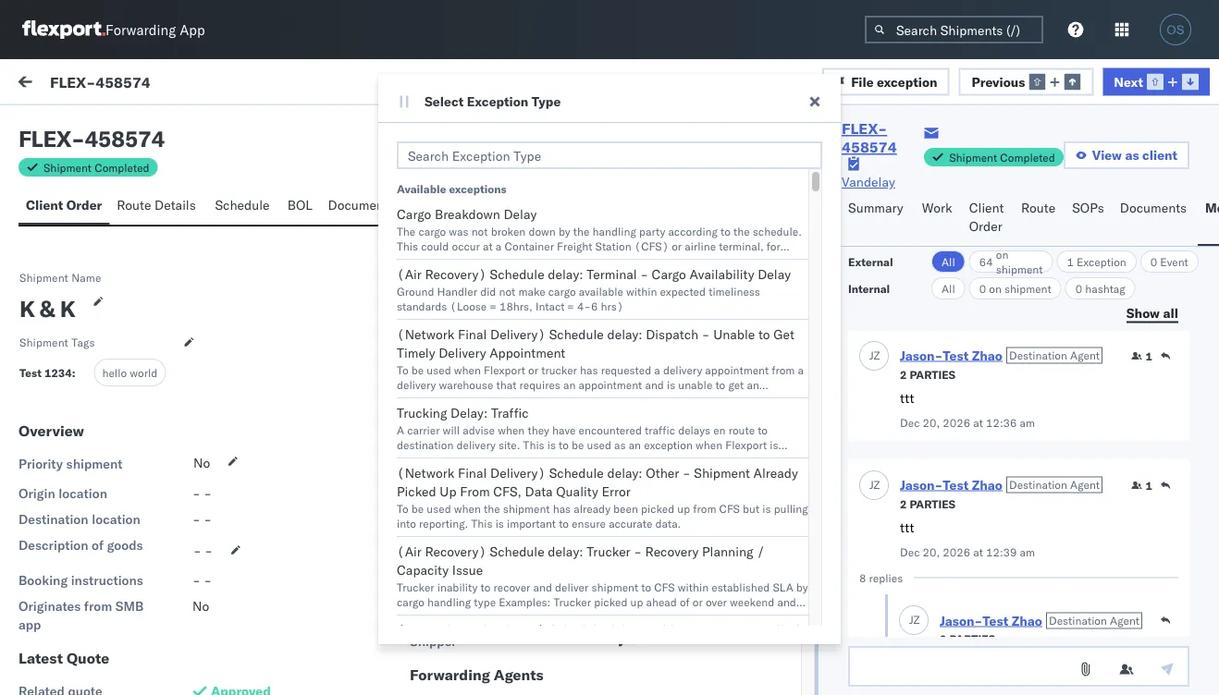 Task type: vqa. For each thing, say whether or not it's contained in the screenshot.
You to the top
no



Task type: locate. For each thing, give the bounding box(es) containing it.
20, for dec 20, 2026, 12:36 am pst
[[440, 215, 461, 231]]

inability
[[438, 581, 478, 595]]

this inside cargo breakdown delay the cargo was not broken down by the handling party according to the schedule. this could occur at a container freight station (cfs) or airline terminal, for example. (air recovery) schedule delay: terminal - cargo availability delay ground handler did not make cargo available within expected timeliness standards (loose = 18hrs, intact = 4-6 hrs)
[[397, 239, 418, 253]]

agent
[[1071, 349, 1100, 363], [1071, 479, 1100, 493], [1111, 615, 1140, 629]]

1 test from the top
[[56, 482, 78, 498]]

0 horizontal spatial external
[[30, 118, 78, 134]]

not inside (air recovery) schedule delay: trucker - recovery planning / capacity issue trucker inability to recover and deliver shipment to cfs within established sla by cargo handling type examples: trucker picked up ahead of or over weekend and didn't deliver until after weekend, cfs / trucker is not operational on sunday (network final delivery) schedule delay: holds -  late house bill of lading (hbl) release
[[652, 610, 668, 624]]

traffic
[[645, 423, 676, 437]]

date for cargo ready date
[[486, 456, 512, 472]]

picked inside (air recovery) schedule delay: trucker - recovery planning / capacity issue trucker inability to recover and deliver shipment to cfs within established sla by cargo handling type examples: trucker picked up ahead of or over weekend and didn't deliver until after weekend, cfs / trucker is not operational on sunday (network final delivery) schedule delay: holds -  late house bill of lading (hbl) release
[[594, 596, 628, 609]]

at for ttt dec 20, 2026 at 12:36 am
[[974, 416, 984, 430]]

on inside (air recovery) schedule delay: trucker - recovery planning / capacity issue trucker inability to recover and deliver shipment to cfs within established sla by cargo handling type examples: trucker picked up ahead of or over weekend and didn't deliver until after weekend, cfs / trucker is not operational on sunday (network final delivery) schedule delay: holds -  late house bill of lading (hbl) release
[[731, 610, 744, 624]]

test left 1234
[[19, 366, 42, 380]]

1 vertical spatial all
[[1164, 305, 1179, 321]]

not up occur
[[472, 224, 488, 238]]

3 final from the top
[[458, 623, 487, 639]]

trucker
[[587, 544, 631, 560], [397, 581, 435, 595], [554, 596, 591, 609]]

6 jason-test zhao from the top
[[90, 617, 188, 633]]

over
[[706, 596, 727, 609]]

2 horizontal spatial 0
[[1151, 255, 1158, 269]]

1 final from the top
[[458, 327, 487, 343]]

destination for jason-test zhao button for ttt dec 20, 2026 at 12:39 am
[[1010, 479, 1068, 493]]

bill
[[766, 623, 785, 639]]

0 vertical spatial delay
[[504, 206, 537, 223]]

documents down client
[[1121, 200, 1187, 216]]

as
[[1126, 147, 1140, 163], [615, 438, 626, 452]]

handling inside (air recovery) schedule delay: trucker - recovery planning / capacity issue trucker inability to recover and deliver shipment to cfs within established sla by cargo handling type examples: trucker picked up ahead of or over weekend and didn't deliver until after weekend, cfs / trucker is not operational on sunday (network final delivery) schedule delay: holds -  late house bill of lading (hbl) release
[[428, 596, 471, 609]]

at inside the ttt dec 20, 2026 at 12:36 am
[[974, 416, 984, 430]]

date for target delivery date
[[502, 486, 529, 502]]

am up "freight"
[[543, 215, 563, 231]]

final inside (air recovery) schedule delay: trucker - recovery planning / capacity issue trucker inability to recover and deliver shipment to cfs within established sla by cargo handling type examples: trucker picked up ahead of or over weekend and didn't deliver until after weekend, cfs / trucker is not operational on sunday (network final delivery) schedule delay: holds -  late house bill of lading (hbl) release
[[458, 623, 487, 639]]

app
[[180, 21, 205, 38]]

all down for
[[757, 269, 772, 285]]

12:36
[[503, 215, 540, 231], [987, 416, 1018, 430]]

cfs up ahead
[[654, 581, 675, 595]]

0 for 0 event
[[1151, 255, 1158, 269]]

or
[[672, 239, 682, 253], [528, 363, 539, 377], [693, 596, 703, 609]]

on down weekend
[[731, 610, 744, 624]]

1 vertical spatial no
[[192, 599, 209, 615]]

0 vertical spatial from
[[772, 363, 795, 377]]

0 vertical spatial forwarding
[[106, 21, 176, 38]]

0 horizontal spatial internal
[[124, 118, 169, 134]]

@ tao liu
[[56, 649, 115, 665]]

dec 8, 2026, 6:39 pm pst
[[414, 632, 572, 648]]

0 vertical spatial 17,
[[440, 465, 461, 481]]

jason-test zhao destination agent down '12:39'
[[940, 614, 1140, 630]]

schedule.
[[753, 224, 802, 238]]

4 resize handle column header from the left
[[1173, 155, 1195, 696]]

location up destination location
[[59, 486, 107, 502]]

0 horizontal spatial picked
[[594, 596, 628, 609]]

internal for internal
[[849, 282, 891, 296]]

jason- up the origin location
[[90, 450, 131, 466]]

am inside ttt dec 20, 2026 at 12:39 am
[[1020, 546, 1036, 560]]

internal
[[124, 118, 169, 134], [849, 282, 891, 296]]

0 horizontal spatial forwarding
[[106, 21, 176, 38]]

dec inside ttt dec 20, 2026 at 12:39 am
[[901, 546, 920, 560]]

0 vertical spatial agent
[[1071, 349, 1100, 363]]

2 am from the top
[[543, 298, 563, 315]]

documents button up 0 event
[[1113, 192, 1199, 246]]

0 vertical spatial internal
[[124, 118, 169, 134]]

2 (air from the top
[[397, 544, 422, 560]]

as up shipment's
[[615, 438, 626, 452]]

be
[[412, 363, 424, 377], [572, 438, 584, 452], [412, 502, 424, 516]]

0 for 0 on shipment
[[980, 282, 987, 296]]

2 for ttt dec 20, 2026 at 12:36 am
[[901, 368, 907, 382]]

schedule inside cargo breakdown delay the cargo was not broken down by the handling party according to the schedule. this could occur at a container freight station (cfs) or airline terminal, for example. (air recovery) schedule delay: terminal - cargo availability delay ground handler did not make cargo available within expected timeliness standards (loose = 18hrs, intact = 4-6 hrs)
[[490, 267, 545, 283]]

appointment up carrier
[[397, 393, 461, 407]]

order for the rightmost client order button
[[970, 218, 1003, 235]]

3 (network from the top
[[397, 623, 455, 639]]

2 vertical spatial trucker
[[554, 596, 591, 609]]

of left the this
[[439, 453, 449, 467]]

flexport
[[484, 363, 526, 377], [726, 438, 767, 452]]

pm
[[535, 465, 554, 481], [535, 548, 554, 565], [527, 632, 546, 648]]

1 vertical spatial or
[[528, 363, 539, 377]]

all right show
[[1164, 305, 1179, 321]]

2 vertical spatial agent
[[1111, 615, 1140, 629]]

1 resize handle column header from the left
[[383, 155, 406, 696]]

1 am from the top
[[543, 215, 563, 231]]

dec 17, 2026, 6:47 pm pst down nominated
[[414, 548, 580, 565]]

all
[[942, 255, 956, 269], [942, 282, 956, 296]]

1 vertical spatial jason-test zhao destination agent
[[901, 478, 1100, 494]]

by inside (air recovery) schedule delay: trucker - recovery planning / capacity issue trucker inability to recover and deliver shipment to cfs within established sla by cargo handling type examples: trucker picked up ahead of or over weekend and didn't deliver until after weekend, cfs / trucker is not operational on sunday (network final delivery) schedule delay: holds -  late house bill of lading (hbl) release
[[797, 581, 809, 595]]

test up the ttt dec 20, 2026 at 12:36 am
[[943, 348, 969, 364]]

jan 31, 2023
[[585, 455, 663, 472]]

all button for 0
[[932, 278, 966, 300]]

1 horizontal spatial or
[[672, 239, 682, 253]]

trucker inside (network final delivery) schedule delay: dispatch - unable to get timely delivery appointment to be used when flexport or trucker has requested a delivery appointment from a delivery warehouse that requires an appointment and is unable to get an appointment within sla trucking delay: traffic a carrier will advise when they have encountered traffic delays en route to destination delivery site. this is to be used as an exception when flexport is notified of this occurance impacting a shipment's final delivery date/time (network final delivery) schedule delay: other - shipment already picked up from cfs, data quality error to be used when the shipment has already been picked up from cfs but is pulling into reporting. this is important to ensure accurate data.
[[542, 363, 577, 377]]

2 resize handle column header from the left
[[646, 155, 669, 696]]

picked inside (network final delivery) schedule delay: dispatch - unable to get timely delivery appointment to be used when flexport or trucker has requested a delivery appointment from a delivery warehouse that requires an appointment and is unable to get an appointment within sla trucking delay: traffic a carrier will advise when they have encountered traffic delays en route to destination delivery site. this is to be used as an exception when flexport is notified of this occurance impacting a shipment's final delivery date/time (network final delivery) schedule delay: other - shipment already picked up from cfs, data quality error to be used when the shipment has already been picked up from cfs but is pulling into reporting. this is important to ensure accurate data.
[[641, 502, 675, 516]]

handler
[[437, 285, 478, 298]]

trucker inside (air recovery) schedule delay: trucker - recovery planning / capacity issue trucker inability to recover and deliver shipment to cfs within established sla by cargo handling type examples: trucker picked up ahead of or over weekend and didn't deliver until after weekend, cfs / trucker is not operational on sunday (network final delivery) schedule delay: holds -  late house bill of lading (hbl) release
[[601, 610, 637, 624]]

occurance
[[473, 453, 526, 467]]

buyer
[[410, 582, 445, 598]]

2 2026 from the top
[[943, 546, 971, 560]]

notified
[[397, 453, 436, 467]]

on for 64
[[996, 248, 1009, 261]]

0 vertical spatial all
[[942, 255, 956, 269]]

1 horizontal spatial route
[[1022, 200, 1056, 216]]

0 horizontal spatial or
[[528, 363, 539, 377]]

&
[[40, 295, 55, 323]]

1 horizontal spatial cfs
[[654, 581, 675, 595]]

1 horizontal spatial all
[[1164, 305, 1179, 321]]

of inside (network final delivery) schedule delay: dispatch - unable to get timely delivery appointment to be used when flexport or trucker has requested a delivery appointment from a delivery warehouse that requires an appointment and is unable to get an appointment within sla trucking delay: traffic a carrier will advise when they have encountered traffic delays en route to destination delivery site. this is to be used as an exception when flexport is notified of this occurance impacting a shipment's final delivery date/time (network final delivery) schedule delay: other - shipment already picked up from cfs, data quality error to be used when the shipment has already been picked up from cfs but is pulling into reporting. this is important to ensure accurate data.
[[439, 453, 449, 467]]

0 vertical spatial and
[[645, 378, 664, 392]]

1 vertical spatial 2
[[901, 498, 907, 512]]

2 k from the left
[[60, 295, 75, 323]]

final up delivery
[[458, 327, 487, 343]]

cfs right the weekend,
[[568, 610, 589, 624]]

jason-
[[90, 200, 131, 217], [90, 284, 131, 300], [901, 348, 943, 364], [90, 367, 131, 383], [90, 450, 131, 466], [901, 478, 943, 494], [90, 534, 131, 550], [940, 614, 983, 630], [90, 617, 131, 633]]

1 horizontal spatial and
[[645, 378, 664, 392]]

from
[[460, 484, 490, 500]]

2026 inside ttt dec 20, 2026 at 12:39 am
[[943, 546, 971, 560]]

picked left ahead
[[594, 596, 628, 609]]

already
[[754, 466, 798, 482]]

1 for ttt dec 20, 2026 at 12:36 am
[[1146, 350, 1153, 364]]

order for leftmost client order button
[[66, 197, 102, 213]]

zhao
[[159, 200, 188, 217], [159, 284, 188, 300], [972, 348, 1003, 364], [159, 367, 188, 383], [159, 450, 188, 466], [972, 478, 1003, 494], [159, 534, 188, 550], [1012, 614, 1043, 630], [159, 617, 188, 633]]

used down encountered
[[587, 438, 612, 452]]

name
[[71, 271, 101, 285]]

(air inside (air recovery) schedule delay: trucker - recovery planning / capacity issue trucker inability to recover and deliver shipment to cfs within established sla by cargo handling type examples: trucker picked up ahead of or over weekend and didn't deliver until after weekend, cfs / trucker is not operational on sunday (network final delivery) schedule delay: holds -  late house bill of lading (hbl) release
[[397, 544, 422, 560]]

sla
[[497, 393, 518, 407], [773, 581, 794, 595]]

2 parties button for ttt dec 20, 2026 at 12:36 am
[[901, 366, 956, 383]]

1 vertical spatial final
[[458, 466, 487, 482]]

jason-test zhao down smb at the left of the page
[[90, 617, 188, 633]]

documents
[[328, 197, 395, 213], [1121, 200, 1187, 216]]

flex-
[[50, 72, 96, 91], [842, 119, 888, 138], [940, 215, 979, 231], [940, 298, 979, 315], [940, 382, 979, 398], [940, 465, 979, 481], [940, 548, 979, 565], [940, 632, 979, 648]]

0 vertical spatial delivery)
[[490, 327, 546, 343]]

resize handle column header for message
[[383, 155, 406, 696]]

0 horizontal spatial by
[[559, 224, 571, 238]]

internal (0)
[[124, 118, 197, 134]]

6:47
[[503, 465, 532, 481], [503, 548, 532, 565]]

1 vertical spatial within
[[464, 393, 494, 407]]

route
[[117, 197, 151, 213], [1022, 200, 1056, 216]]

20, inside ttt dec 20, 2026 at 12:39 am
[[923, 546, 940, 560]]

2 (network from the top
[[397, 466, 455, 482]]

0 vertical spatial 2 parties
[[901, 368, 956, 382]]

assignees button
[[482, 189, 560, 225]]

1 horizontal spatial 12:36
[[987, 416, 1018, 430]]

final up "from"
[[458, 466, 487, 482]]

origin location
[[19, 486, 107, 502]]

2 = from the left
[[568, 299, 575, 313]]

1 6:47 from the top
[[503, 465, 532, 481]]

1 vertical spatial work
[[982, 161, 1007, 174]]

when
[[454, 363, 481, 377], [498, 423, 525, 437], [696, 438, 723, 452], [454, 502, 481, 516]]

0 horizontal spatial trucker
[[542, 363, 577, 377]]

0 horizontal spatial as
[[615, 438, 626, 452]]

0 vertical spatial 6:47
[[503, 465, 532, 481]]

event
[[1161, 255, 1189, 269]]

1 vertical spatial delivery)
[[490, 466, 546, 482]]

0 horizontal spatial file exception
[[685, 130, 771, 146]]

ttt inside the ttt dec 20, 2026 at 12:36 am
[[901, 391, 915, 407]]

forwarding left app
[[106, 21, 176, 38]]

2 am from the top
[[1020, 546, 1036, 560]]

1 2026 from the top
[[943, 416, 971, 430]]

(air up ground
[[397, 267, 422, 283]]

delay: inside cargo breakdown delay the cargo was not broken down by the handling party according to the schedule. this could occur at a container freight station (cfs) or airline terminal, for example. (air recovery) schedule delay: terminal - cargo availability delay ground handler did not make cargo available within expected timeliness standards (loose = 18hrs, intact = 4-6 hrs)
[[548, 267, 584, 283]]

0 horizontal spatial completed
[[95, 161, 150, 174]]

1 horizontal spatial documents button
[[1113, 192, 1199, 246]]

0 vertical spatial (air
[[397, 267, 422, 283]]

delivery) up release
[[490, 623, 546, 639]]

2 final from the top
[[458, 466, 487, 482]]

or inside (air recovery) schedule delay: trucker - recovery planning / capacity issue trucker inability to recover and deliver shipment to cfs within established sla by cargo handling type examples: trucker picked up ahead of or over weekend and didn't deliver until after weekend, cfs / trucker is not operational on sunday (network final delivery) schedule delay: holds -  late house bill of lading (hbl) release
[[693, 596, 703, 609]]

documents right "bol" button
[[328, 197, 395, 213]]

1 am from the top
[[1020, 416, 1036, 430]]

2 vertical spatial within
[[678, 581, 709, 595]]

test
[[131, 200, 155, 217], [131, 284, 155, 300], [943, 348, 969, 364], [19, 366, 42, 380], [131, 367, 155, 383], [131, 450, 155, 466], [943, 478, 969, 494], [131, 534, 155, 550], [983, 614, 1009, 630], [131, 617, 155, 633]]

internal inside button
[[124, 118, 169, 134]]

pst up quality
[[558, 465, 580, 481]]

0 horizontal spatial from
[[84, 599, 112, 615]]

upload
[[433, 129, 478, 145]]

details
[[155, 197, 196, 213]]

the
[[574, 224, 590, 238], [734, 224, 750, 238], [484, 502, 500, 516]]

flexport. image
[[22, 20, 106, 39]]

1 vertical spatial (network
[[397, 466, 455, 482]]

within down "terminal"
[[627, 285, 657, 298]]

from inside originates from smb app
[[84, 599, 112, 615]]

location for origin location
[[59, 486, 107, 502]]

1 vertical spatial trucker
[[397, 581, 435, 595]]

quote
[[67, 650, 109, 668]]

(network up lading
[[397, 623, 455, 639]]

am inside the ttt dec 20, 2026 at 12:36 am
[[1020, 416, 1036, 430]]

and inside (network final delivery) schedule delay: dispatch - unable to get timely delivery appointment to be used when flexport or trucker has requested a delivery appointment from a delivery warehouse that requires an appointment and is unable to get an appointment within sla trucking delay: traffic a carrier will advise when they have encountered traffic delays en route to destination delivery site. this is to be used as an exception when flexport is notified of this occurance impacting a shipment's final delivery date/time (network final delivery) schedule delay: other - shipment already picked up from cfs, data quality error to be used when the shipment has already been picked up from cfs but is pulling into reporting. this is important to ensure accurate data.
[[645, 378, 664, 392]]

am for 12:35
[[543, 298, 563, 315]]

internal down the summary button
[[849, 282, 891, 296]]

pm up data
[[535, 465, 554, 481]]

jason-test zhao button up the ttt dec 20, 2026 at 12:36 am
[[901, 348, 1003, 364]]

3 am from the top
[[543, 382, 563, 398]]

schedule up quality
[[549, 466, 604, 482]]

jason-test zhao destination agent for ttt dec 20, 2026 at 12:36 am
[[901, 348, 1100, 364]]

jason-test zhao button for ttt dec 20, 2026 at 12:39 am
[[901, 478, 1003, 494]]

1 vertical spatial 6:47
[[503, 548, 532, 565]]

=
[[490, 299, 497, 313], [568, 299, 575, 313]]

resize handle column header
[[383, 155, 406, 696], [646, 155, 669, 696], [910, 155, 932, 696], [1173, 155, 1195, 696]]

2 (0) from the left
[[173, 118, 197, 134]]

0 horizontal spatial has
[[553, 502, 571, 516]]

2 recovery) from the top
[[425, 544, 487, 560]]

smb
[[116, 599, 144, 615]]

exception up flex- 458574 link
[[877, 73, 938, 90]]

am left 4-
[[543, 298, 563, 315]]

6:47 down client-nominated parties
[[503, 548, 532, 565]]

0 vertical spatial 2
[[901, 368, 907, 382]]

1 recovery) from the top
[[425, 267, 487, 283]]

on for 0
[[990, 282, 1002, 296]]

cfs left but
[[720, 502, 740, 516]]

sla down that
[[497, 393, 518, 407]]

shipment inside (network final delivery) schedule delay: dispatch - unable to get timely delivery appointment to be used when flexport or trucker has requested a delivery appointment from a delivery warehouse that requires an appointment and is unable to get an appointment within sla trucking delay: traffic a carrier will advise when they have encountered traffic delays en route to destination delivery site. this is to be used as an exception when flexport is notified of this occurance impacting a shipment's final delivery date/time (network final delivery) schedule delay: other - shipment already picked up from cfs, data quality error to be used when the shipment has already been picked up from cfs but is pulling into reporting. this is important to ensure accurate data.
[[503, 502, 550, 516]]

0 hashtag
[[1076, 282, 1126, 296]]

flexport down route
[[726, 438, 767, 452]]

jason-test zhao destination agent for ttt dec 20, 2026 at 12:39 am
[[901, 478, 1100, 494]]

within inside cargo breakdown delay the cargo was not broken down by the handling party according to the schedule. this could occur at a container freight station (cfs) or airline terminal, for example. (air recovery) schedule delay: terminal - cargo availability delay ground handler did not make cargo available within expected timeliness standards (loose = 18hrs, intact = 4-6 hrs)
[[627, 285, 657, 298]]

2 vertical spatial delivery)
[[490, 623, 546, 639]]

external inside button
[[30, 118, 78, 134]]

ttt inside ttt dec 20, 2026 at 12:39 am
[[901, 521, 915, 537]]

(network up "target"
[[397, 466, 455, 482]]

expected
[[660, 285, 706, 298]]

2 vertical spatial and
[[778, 596, 797, 609]]

(0) for internal (0)
[[173, 118, 197, 134]]

2 parties
[[901, 368, 956, 382], [901, 498, 956, 512], [940, 633, 996, 647]]

test down description
[[56, 565, 78, 582]]

on inside 64 on shipment
[[996, 248, 1009, 261]]

parties up ttt dec 20, 2026 at 12:39 am
[[910, 498, 956, 512]]

trucker left holds
[[601, 610, 637, 624]]

0 left hashtag
[[1076, 282, 1083, 296]]

None text field
[[849, 647, 1190, 688]]

me
[[1206, 200, 1220, 216]]

12:39
[[987, 546, 1018, 560]]

1 vertical spatial am
[[543, 298, 563, 315]]

resize handle column header for category
[[910, 155, 932, 696]]

at inside ttt dec 20, 2026 at 12:39 am
[[974, 546, 984, 560]]

1 horizontal spatial k
[[60, 295, 75, 323]]

shipment completed down flex - 458574
[[43, 161, 150, 174]]

all left 0 on shipment
[[942, 282, 956, 296]]

up inside (air recovery) schedule delay: trucker - recovery planning / capacity issue trucker inability to recover and deliver shipment to cfs within established sla by cargo handling type examples: trucker picked up ahead of or over weekend and didn't deliver until after weekend, cfs / trucker is not operational on sunday (network final delivery) schedule delay: holds -  late house bill of lading (hbl) release
[[631, 596, 644, 609]]

0 vertical spatial all button
[[932, 251, 966, 273]]

0 vertical spatial or
[[672, 239, 682, 253]]

this down the
[[397, 239, 418, 253]]

or up operational
[[693, 596, 703, 609]]

1 vertical spatial this
[[523, 438, 545, 452]]

delivery down the "delays"
[[673, 453, 712, 467]]

holds
[[646, 623, 681, 639]]

1 all from the top
[[942, 255, 956, 269]]

deliver up 8,
[[428, 610, 462, 624]]

all for 0
[[942, 282, 956, 296]]

dec
[[414, 215, 437, 231], [414, 298, 437, 315], [414, 382, 437, 398], [901, 416, 920, 430], [414, 465, 437, 481], [901, 546, 920, 560], [414, 548, 437, 565], [414, 632, 437, 648]]

date/time
[[715, 453, 766, 467]]

1 vertical spatial date
[[502, 486, 529, 502]]

3 jason-test zhao from the top
[[90, 367, 188, 383]]

show all
[[1127, 305, 1179, 321]]

schedule
[[215, 197, 270, 213], [490, 267, 545, 283], [549, 327, 604, 343], [549, 466, 604, 482], [490, 544, 545, 560], [549, 623, 604, 639]]

1 vertical spatial deliver
[[428, 610, 462, 624]]

shipment down 64 on shipment at the top right of the page
[[1005, 282, 1052, 296]]

2 1 button from the top
[[1132, 479, 1153, 494]]

1 horizontal spatial this
[[471, 517, 493, 531]]

1 delivery) from the top
[[490, 327, 546, 343]]

2 vertical spatial from
[[84, 599, 112, 615]]

-
[[71, 125, 85, 153], [677, 215, 685, 231], [641, 267, 649, 283], [677, 298, 685, 315], [702, 327, 710, 343], [677, 382, 685, 398], [677, 465, 685, 481], [683, 466, 691, 482], [585, 485, 593, 501], [593, 485, 601, 501], [192, 486, 201, 502], [204, 486, 212, 502], [192, 512, 201, 528], [204, 512, 212, 528], [193, 543, 201, 559], [205, 543, 213, 559], [634, 544, 642, 560], [677, 548, 685, 565], [584, 556, 592, 572], [595, 556, 603, 572], [192, 573, 201, 589], [204, 573, 212, 589], [584, 582, 592, 598], [595, 582, 603, 598], [584, 608, 592, 624], [595, 608, 603, 624], [684, 623, 692, 639], [677, 632, 685, 648], [584, 634, 592, 650], [595, 634, 603, 650]]

route for route
[[1022, 200, 1056, 216]]

Search Exception Type text field
[[397, 142, 823, 169]]

4 jason-test zhao from the top
[[90, 450, 188, 466]]

2 parties for ttt dec 20, 2026 at 12:36 am
[[901, 368, 956, 382]]

jason-test zhao button up ttt dec 20, 2026 at 12:39 am
[[901, 478, 1003, 494]]

1 all button from the top
[[932, 251, 966, 273]]

route for route details
[[117, 197, 151, 213]]

forwarding for forwarding agents
[[410, 666, 490, 685]]

delivery)
[[490, 327, 546, 343], [490, 466, 546, 482], [490, 623, 546, 639]]

1 jason-test zhao from the top
[[90, 200, 188, 217]]

2 vertical spatial (network
[[397, 623, 455, 639]]

(air up capacity
[[397, 544, 422, 560]]

0 horizontal spatial route
[[117, 197, 151, 213]]

not up 18hrs,
[[499, 285, 516, 298]]

17, up up
[[440, 465, 461, 481]]

message button
[[130, 59, 223, 109]]

shipment completed
[[950, 150, 1056, 164], [43, 161, 150, 174]]

3 resize handle column header from the left
[[910, 155, 932, 696]]

cargo up expected
[[652, 267, 687, 283]]

am for ttt dec 20, 2026 at 12:36 am
[[1020, 416, 1036, 430]]

2 vertical spatial not
[[652, 610, 668, 624]]

18hrs,
[[500, 299, 533, 313]]

pm down the parties at the bottom left
[[535, 548, 554, 565]]

8,
[[440, 632, 453, 648]]

up
[[678, 502, 691, 516], [631, 596, 644, 609]]

from left but
[[693, 502, 717, 516]]

originates from smb app
[[19, 599, 144, 633]]

trucker
[[542, 363, 577, 377], [601, 610, 637, 624]]

0 vertical spatial all
[[757, 269, 772, 285]]

2 17, from the top
[[440, 548, 461, 565]]

2 dec 17, 2026, 6:47 pm pst from the top
[[414, 548, 580, 565]]

1 vertical spatial 2026
[[943, 546, 971, 560]]

as inside (network final delivery) schedule delay: dispatch - unable to get timely delivery appointment to be used when flexport or trucker has requested a delivery appointment from a delivery warehouse that requires an appointment and is unable to get an appointment within sla trucking delay: traffic a carrier will advise when they have encountered traffic delays en route to destination delivery site. this is to be used as an exception when flexport is notified of this occurance impacting a shipment's final delivery date/time (network final delivery) schedule delay: other - shipment already picked up from cfs, data quality error to be used when the shipment has already been picked up from cfs but is pulling into reporting. this is important to ensure accurate data.
[[615, 438, 626, 452]]

order inside client order
[[970, 218, 1003, 235]]

delay down for
[[758, 267, 791, 283]]

1 vertical spatial 2 parties
[[901, 498, 956, 512]]

as inside view as client button
[[1126, 147, 1140, 163]]

agent for ttt dec 20, 2026 at 12:36 am
[[1071, 349, 1100, 363]]

1 button for ttt dec 20, 2026 at 12:39 am
[[1132, 479, 1153, 494]]

type
[[532, 93, 561, 110]]

destination
[[1010, 349, 1068, 363], [1010, 479, 1068, 493], [19, 512, 88, 528], [1049, 615, 1108, 629]]

trucker down ensure
[[587, 544, 631, 560]]

pm down the weekend,
[[527, 632, 546, 648]]

my work
[[19, 71, 101, 97]]

/ right the weekend,
[[592, 610, 599, 624]]

2 all button from the top
[[932, 278, 966, 300]]

up inside (network final delivery) schedule delay: dispatch - unable to get timely delivery appointment to be used when flexport or trucker has requested a delivery appointment from a delivery warehouse that requires an appointment and is unable to get an appointment within sla trucking delay: traffic a carrier will advise when they have encountered traffic delays en route to destination delivery site. this is to be used as an exception when flexport is notified of this occurance impacting a shipment's final delivery date/time (network final delivery) schedule delay: other - shipment already picked up from cfs, data quality error to be used when the shipment has already been picked up from cfs but is pulling into reporting. this is important to ensure accurate data.
[[678, 502, 691, 516]]

2023
[[631, 455, 663, 472]]

2 all from the top
[[942, 282, 956, 296]]

1 horizontal spatial work
[[982, 161, 1007, 174]]

2 horizontal spatial or
[[693, 596, 703, 609]]

completed up route button
[[1001, 150, 1056, 164]]

0 vertical spatial test
[[56, 482, 78, 498]]

delay: down "freight"
[[548, 267, 584, 283]]

1 (air from the top
[[397, 267, 422, 283]]

cargo for cargo breakdown delay the cargo was not broken down by the handling party according to the schedule. this could occur at a container freight station (cfs) or airline terminal, for example. (air recovery) schedule delay: terminal - cargo availability delay ground handler did not make cargo available within expected timeliness standards (loose = 18hrs, intact = 4-6 hrs)
[[397, 206, 432, 223]]

0 horizontal spatial the
[[484, 502, 500, 516]]

delay
[[504, 206, 537, 223], [758, 267, 791, 283]]

2026 inside the ttt dec 20, 2026 at 12:36 am
[[943, 416, 971, 430]]

0 vertical spatial 2026
[[943, 416, 971, 430]]

1 horizontal spatial the
[[574, 224, 590, 238]]

location up goods
[[92, 512, 140, 528]]

0 vertical spatial location
[[59, 486, 107, 502]]

1 button for ttt dec 20, 2026 at 12:36 am
[[1132, 349, 1153, 364]]

Search Shipments (/) text field
[[865, 16, 1044, 43]]

unable
[[714, 327, 755, 343]]

is left unable
[[667, 378, 676, 392]]

work
[[53, 71, 101, 97], [982, 161, 1007, 174]]

delivery
[[663, 363, 703, 377], [397, 378, 436, 392], [457, 438, 496, 452], [673, 453, 712, 467], [451, 486, 498, 502]]

3 delivery) from the top
[[490, 623, 546, 639]]

or down according
[[672, 239, 682, 253]]

6:47 up cfs, at bottom
[[503, 465, 532, 481]]

2026 for ttt dec 20, 2026 at 12:36 am
[[943, 416, 971, 430]]

1 horizontal spatial =
[[568, 299, 575, 313]]

am for 12:36
[[543, 215, 563, 231]]

to
[[721, 224, 731, 238], [759, 327, 771, 343], [716, 378, 726, 392], [758, 423, 768, 437], [559, 438, 569, 452], [559, 517, 569, 531], [481, 581, 491, 595], [642, 581, 652, 595]]

1 horizontal spatial message
[[137, 76, 191, 92]]

forwarding down (hbl) at the left bottom of page
[[410, 666, 490, 685]]

warehouse
[[439, 378, 494, 392]]

and down requested
[[645, 378, 664, 392]]

1 (0) from the left
[[82, 118, 106, 134]]

recovery) up issue
[[425, 544, 487, 560]]

am for ttt dec 20, 2026 at 12:39 am
[[1020, 546, 1036, 560]]

or inside cargo breakdown delay the cargo was not broken down by the handling party according to the schedule. this could occur at a container freight station (cfs) or airline terminal, for example. (air recovery) schedule delay: terminal - cargo availability delay ground handler did not make cargo available within expected timeliness standards (loose = 18hrs, intact = 4-6 hrs)
[[672, 239, 682, 253]]

pst up "freight"
[[567, 215, 589, 231]]

to up into
[[397, 502, 409, 516]]

1 1 button from the top
[[1132, 349, 1153, 364]]

2 vertical spatial or
[[693, 596, 703, 609]]

jason-test zhao button down '12:39'
[[940, 614, 1043, 630]]

pst left 6
[[567, 298, 589, 315]]

k left the &
[[19, 295, 35, 323]]

client order button down flex
[[19, 189, 109, 225]]

cargo breakdown delay the cargo was not broken down by the handling party according to the schedule. this could occur at a container freight station (cfs) or airline terminal, for example. (air recovery) schedule delay: terminal - cargo availability delay ground handler did not make cargo available within expected timeliness standards (loose = 18hrs, intact = 4-6 hrs)
[[397, 206, 802, 313]]

order up 64
[[970, 218, 1003, 235]]

weekend
[[730, 596, 775, 609]]

2 parties button for ttt dec 20, 2026 at 12:39 am
[[901, 496, 956, 512]]

delivery) up appointment
[[490, 327, 546, 343]]

1 vertical spatial order
[[970, 218, 1003, 235]]

is right but
[[763, 502, 771, 516]]

1 horizontal spatial /
[[757, 544, 765, 560]]

parties for ttt dec 20, 2026 at 12:39 am
[[910, 498, 956, 512]]

5 jason-test zhao from the top
[[90, 534, 188, 550]]

cfs inside (network final delivery) schedule delay: dispatch - unable to get timely delivery appointment to be used when flexport or trucker has requested a delivery appointment from a delivery warehouse that requires an appointment and is unable to get an appointment within sla trucking delay: traffic a carrier will advise when they have encountered traffic delays en route to destination delivery site. this is to be used as an exception when flexport is notified of this occurance impacting a shipment's final delivery date/time (network final delivery) schedule delay: other - shipment already picked up from cfs, data quality error to be used when the shipment has already been picked up from cfs but is pulling into reporting. this is important to ensure accurate data.
[[720, 502, 740, 516]]

schedule inside 'button'
[[215, 197, 270, 213]]

1 vertical spatial parties
[[910, 498, 956, 512]]

test right priority shipment on the left bottom of page
[[131, 450, 155, 466]]

1 for ttt dec 20, 2026 at 12:39 am
[[1146, 479, 1153, 493]]

documents button right bol
[[321, 189, 406, 225]]

1 horizontal spatial internal
[[849, 282, 891, 296]]

is inside (air recovery) schedule delay: trucker - recovery planning / capacity issue trucker inability to recover and deliver shipment to cfs within established sla by cargo handling type examples: trucker picked up ahead of or over weekend and didn't deliver until after weekend, cfs / trucker is not operational on sunday (network final delivery) schedule delay: holds -  late house bill of lading (hbl) release
[[640, 610, 649, 624]]

1 vertical spatial (air
[[397, 544, 422, 560]]

sla up weekend
[[773, 581, 794, 595]]

that
[[496, 378, 517, 392]]

file exception up flex- 458574 link
[[852, 73, 938, 90]]

2 to from the top
[[397, 502, 409, 516]]

the down cfs, at bottom
[[484, 502, 500, 516]]

0 event
[[1151, 255, 1189, 269]]

have
[[552, 423, 576, 437]]

1 horizontal spatial up
[[678, 502, 691, 516]]

collapse all button
[[688, 264, 783, 292]]

2026 for ttt dec 20, 2026 at 12:39 am
[[943, 546, 971, 560]]

and up sunday
[[778, 596, 797, 609]]



Task type: describe. For each thing, give the bounding box(es) containing it.
jason- down smb at the left of the page
[[90, 617, 131, 633]]

related
[[941, 161, 979, 174]]

the inside (network final delivery) schedule delay: dispatch - unable to get timely delivery appointment to be used when flexport or trucker has requested a delivery appointment from a delivery warehouse that requires an appointment and is unable to get an appointment within sla trucking delay: traffic a carrier will advise when they have encountered traffic delays en route to destination delivery site. this is to be used as an exception when flexport is notified of this occurance impacting a shipment's final delivery date/time (network final delivery) schedule delay: other - shipment already picked up from cfs, data quality error to be used when the shipment has already been picked up from cfs but is pulling into reporting. this is important to ensure accurate data.
[[484, 502, 500, 516]]

2 vertical spatial appointment
[[397, 393, 461, 407]]

work for my
[[53, 71, 101, 97]]

2 vertical spatial pm
[[527, 632, 546, 648]]

the
[[397, 224, 416, 238]]

1 horizontal spatial client
[[970, 200, 1005, 216]]

me button
[[1199, 192, 1220, 246]]

64 on shipment
[[980, 248, 1043, 276]]

by inside cargo breakdown delay the cargo was not broken down by the handling party according to the schedule. this could occur at a container freight station (cfs) or airline terminal, for example. (air recovery) schedule delay: terminal - cargo availability delay ground handler did not make cargo available within expected timeliness standards (loose = 18hrs, intact = 4-6 hrs)
[[559, 224, 571, 238]]

1 exception
[[1067, 255, 1127, 269]]

1 vertical spatial cargo
[[549, 285, 576, 298]]

message inside button
[[137, 76, 191, 92]]

1 horizontal spatial appointment
[[579, 378, 643, 392]]

0 horizontal spatial deliver
[[428, 610, 462, 624]]

intact
[[536, 299, 565, 313]]

goods
[[107, 538, 143, 554]]

1 dec 17, 2026, 6:47 pm pst from the top
[[414, 465, 580, 481]]

delivery) inside (air recovery) schedule delay: trucker - recovery planning / capacity issue trucker inability to recover and deliver shipment to cfs within established sla by cargo handling type examples: trucker picked up ahead of or over weekend and didn't deliver until after weekend, cfs / trucker is not operational on sunday (network final delivery) schedule delay: holds -  late house bill of lading (hbl) release
[[490, 623, 546, 639]]

delay: left holds
[[608, 623, 643, 639]]

1 vertical spatial cargo
[[652, 267, 687, 283]]

recovery
[[646, 544, 699, 560]]

get
[[774, 327, 795, 343]]

external for external (0)
[[30, 118, 78, 134]]

schedule button
[[208, 189, 280, 225]]

(0) for external (0)
[[82, 118, 106, 134]]

terminal
[[587, 267, 637, 283]]

jason- down ttt dec 20, 2026 at 12:39 am
[[940, 614, 983, 630]]

test right the name
[[131, 284, 155, 300]]

at inside cargo breakdown delay the cargo was not broken down by the handling party according to the schedule. this could occur at a container freight station (cfs) or airline terminal, for example. (air recovery) schedule delay: terminal - cargo availability delay ground handler did not make cargo available within expected timeliness standards (loose = 18hrs, intact = 4-6 hrs)
[[483, 239, 493, 253]]

delivery down advise
[[457, 438, 496, 452]]

route details
[[117, 197, 196, 213]]

20, for dec 20, 2026, 12:35 am pst
[[440, 298, 461, 315]]

0 horizontal spatial delay
[[504, 206, 537, 223]]

am for 12:33
[[543, 382, 563, 398]]

shipment down flex
[[43, 161, 92, 174]]

upload document
[[433, 129, 545, 145]]

0 horizontal spatial documents button
[[321, 189, 406, 225]]

or inside (network final delivery) schedule delay: dispatch - unable to get timely delivery appointment to be used when flexport or trucker has requested a delivery appointment from a delivery warehouse that requires an appointment and is unable to get an appointment within sla trucking delay: traffic a carrier will advise when they have encountered traffic delays en route to destination delivery site. this is to be used as an exception when flexport is notified of this occurance impacting a shipment's final delivery date/time (network final delivery) schedule delay: other - shipment already picked up from cfs, data quality error to be used when the shipment has already been picked up from cfs but is pulling into reporting. this is important to ensure accurate data.
[[528, 363, 539, 377]]

shipment up k & k
[[19, 271, 68, 285]]

destination for jason-test zhao button to the bottom
[[1049, 615, 1108, 629]]

already
[[574, 502, 611, 516]]

8
[[860, 572, 867, 586]]

jason- up ttt dec 20, 2026 at 12:39 am
[[901, 478, 943, 494]]

when down en
[[696, 438, 723, 452]]

1 vertical spatial from
[[693, 502, 717, 516]]

delivery up unable
[[663, 363, 703, 377]]

weekend,
[[517, 610, 565, 624]]

dec 20, 2026, 12:35 am pst
[[414, 298, 589, 315]]

hello world
[[102, 366, 158, 380]]

1 horizontal spatial file
[[852, 73, 874, 90]]

work button
[[915, 192, 962, 246]]

sla inside (network final delivery) schedule delay: dispatch - unable to get timely delivery appointment to be used when flexport or trucker has requested a delivery appointment from a delivery warehouse that requires an appointment and is unable to get an appointment within sla trucking delay: traffic a carrier will advise when they have encountered traffic delays en route to destination delivery site. this is to be used as an exception when flexport is notified of this occurance impacting a shipment's final delivery date/time (network final delivery) schedule delay: other - shipment already picked up from cfs, data quality error to be used when the shipment has already been picked up from cfs but is pulling into reporting. this is important to ensure accurate data.
[[497, 393, 518, 407]]

2 horizontal spatial and
[[778, 596, 797, 609]]

test down smb at the left of the page
[[131, 617, 155, 633]]

will
[[443, 423, 460, 437]]

sops button
[[1065, 192, 1113, 246]]

test up instructions
[[131, 534, 155, 550]]

up
[[440, 484, 457, 500]]

2 vertical spatial 2
[[940, 633, 947, 647]]

1 vertical spatial has
[[553, 502, 571, 516]]

delivery up "trucking"
[[397, 378, 436, 392]]

exception for 1
[[1077, 255, 1127, 269]]

0 vertical spatial flexport
[[484, 363, 526, 377]]

2 vertical spatial 2 parties button
[[940, 631, 996, 647]]

2 horizontal spatial the
[[734, 224, 750, 238]]

0 for 0 hashtag
[[1076, 282, 1083, 296]]

my
[[19, 71, 48, 97]]

(network inside (air recovery) schedule delay: trucker - recovery planning / capacity issue trucker inability to recover and deliver shipment to cfs within established sla by cargo handling type examples: trucker picked up ahead of or over weekend and didn't deliver until after weekend, cfs / trucker is not operational on sunday (network final delivery) schedule delay: holds -  late house bill of lading (hbl) release
[[397, 623, 455, 639]]

1 to from the top
[[397, 363, 409, 377]]

pst right the requires
[[567, 382, 589, 398]]

2 delivery) from the top
[[490, 466, 546, 482]]

within inside (air recovery) schedule delay: trucker - recovery planning / capacity issue trucker inability to recover and deliver shipment to cfs within established sla by cargo handling type examples: trucker picked up ahead of or over weekend and didn't deliver until after weekend, cfs / trucker is not operational on sunday (network final delivery) schedule delay: holds -  late house bill of lading (hbl) release
[[678, 581, 709, 595]]

when up site.
[[498, 423, 525, 437]]

document
[[481, 129, 545, 145]]

2 horizontal spatial this
[[523, 438, 545, 452]]

1 vertical spatial delay
[[758, 267, 791, 283]]

recovery) inside (air recovery) schedule delay: trucker - recovery planning / capacity issue trucker inability to recover and deliver shipment to cfs within established sla by cargo handling type examples: trucker picked up ahead of or over weekend and didn't deliver until after weekend, cfs / trucker is not operational on sunday (network final delivery) schedule delay: holds -  late house bill of lading (hbl) release
[[425, 544, 487, 560]]

0 horizontal spatial client order button
[[19, 189, 109, 225]]

ttt dec 20, 2026 at 12:36 am
[[901, 391, 1036, 430]]

0 vertical spatial appointment
[[706, 363, 769, 377]]

shipment up the origin location
[[66, 456, 122, 472]]

2 vertical spatial be
[[412, 502, 424, 516]]

1 vertical spatial flexport
[[726, 438, 767, 452]]

2 vertical spatial jason-test zhao destination agent
[[940, 614, 1140, 630]]

timeliness
[[709, 285, 761, 298]]

down
[[529, 224, 556, 238]]

priority
[[19, 456, 63, 472]]

0 vertical spatial file exception
[[852, 73, 938, 90]]

carrier
[[407, 423, 440, 437]]

0 vertical spatial not
[[472, 224, 488, 238]]

1 = from the left
[[490, 299, 497, 313]]

sla inside (air recovery) schedule delay: trucker - recovery planning / capacity issue trucker inability to recover and deliver shipment to cfs within established sla by cargo handling type examples: trucker picked up ahead of or over weekend and didn't deliver until after weekend, cfs / trucker is not operational on sunday (network final delivery) schedule delay: holds -  late house bill of lading (hbl) release
[[773, 581, 794, 595]]

jason- down destination location
[[90, 534, 131, 550]]

jan
[[585, 455, 604, 472]]

when down "from"
[[454, 502, 481, 516]]

is up impacting
[[548, 438, 556, 452]]

2 vertical spatial 2 parties
[[940, 633, 996, 647]]

0 vertical spatial used
[[427, 363, 451, 377]]

12:36 inside the ttt dec 20, 2026 at 12:36 am
[[987, 416, 1018, 430]]

1 vertical spatial be
[[572, 438, 584, 452]]

resize handle column header for time
[[646, 155, 669, 696]]

0 vertical spatial 1
[[1067, 255, 1074, 269]]

into
[[397, 517, 416, 531]]

instructions
[[71, 573, 143, 589]]

test up ttt dec 20, 2026 at 12:39 am
[[943, 478, 969, 494]]

originates
[[19, 599, 81, 615]]

work
[[922, 200, 953, 216]]

schedule down 4-
[[549, 327, 604, 343]]

quality
[[556, 484, 599, 500]]

2 vertical spatial jason-test zhao button
[[940, 614, 1043, 630]]

flex
[[19, 125, 71, 153]]

1 horizontal spatial has
[[580, 363, 598, 377]]

0 vertical spatial 12:36
[[503, 215, 540, 231]]

unable
[[679, 378, 713, 392]]

jason-test zhao button for ttt dec 20, 2026 at 12:36 am
[[901, 348, 1003, 364]]

select exception type
[[425, 93, 561, 110]]

2 vertical spatial this
[[471, 517, 493, 531]]

of left goods
[[92, 538, 104, 554]]

all for show all
[[1164, 305, 1179, 321]]

1 horizontal spatial completed
[[1001, 150, 1056, 164]]

related work item/shipment
[[941, 161, 1085, 174]]

target
[[410, 486, 448, 502]]

shipment inside (network final delivery) schedule delay: dispatch - unable to get timely delivery appointment to be used when flexport or trucker has requested a delivery appointment from a delivery warehouse that requires an appointment and is unable to get an appointment within sla trucking delay: traffic a carrier will advise when they have encountered traffic delays en route to destination delivery site. this is to be used as an exception when flexport is notified of this occurance impacting a shipment's final delivery date/time (network final delivery) schedule delay: other - shipment already picked up from cfs, data quality error to be used when the shipment has already been picked up from cfs but is pulling into reporting. this is important to ensure accurate data.
[[694, 466, 751, 482]]

test right hello
[[131, 367, 155, 383]]

2 test from the top
[[56, 565, 78, 582]]

examples:
[[499, 596, 551, 609]]

1 (network from the top
[[397, 327, 455, 343]]

0 vertical spatial no
[[193, 455, 210, 472]]

time
[[415, 161, 439, 174]]

schedule down examples: at bottom left
[[549, 623, 604, 639]]

0 horizontal spatial documents
[[328, 197, 395, 213]]

shipment inside (air recovery) schedule delay: trucker - recovery planning / capacity issue trucker inability to recover and deliver shipment to cfs within established sla by cargo handling type examples: trucker picked up ahead of or over weekend and didn't deliver until after weekend, cfs / trucker is not operational on sunday (network final delivery) schedule delay: holds -  late house bill of lading (hbl) release
[[592, 581, 639, 595]]

20, for dec 20, 2026, 12:33 am pst
[[440, 382, 461, 398]]

exceptions
[[449, 182, 507, 196]]

0 vertical spatial be
[[412, 363, 424, 377]]

world
[[130, 366, 158, 380]]

all for collapse all
[[757, 269, 772, 285]]

20, inside the ttt dec 20, 2026 at 12:36 am
[[923, 416, 940, 430]]

established
[[712, 581, 770, 595]]

summary
[[849, 200, 904, 216]]

messages
[[414, 197, 472, 213]]

other
[[646, 466, 680, 482]]

2 vertical spatial used
[[427, 502, 451, 516]]

exception for select
[[467, 93, 529, 110]]

late
[[696, 623, 721, 639]]

exception inside (network final delivery) schedule delay: dispatch - unable to get timely delivery appointment to be used when flexport or trucker has requested a delivery appointment from a delivery warehouse that requires an appointment and is unable to get an appointment within sla trucking delay: traffic a carrier will advise when they have encountered traffic delays en route to destination delivery site. this is to be used as an exception when flexport is notified of this occurance impacting a shipment's final delivery date/time (network final delivery) schedule delay: other - shipment already picked up from cfs, data quality error to be used when the shipment has already been picked up from cfs but is pulling into reporting. this is important to ensure accurate data.
[[644, 438, 693, 452]]

cargo inside (air recovery) schedule delay: trucker - recovery planning / capacity issue trucker inability to recover and deliver shipment to cfs within established sla by cargo handling type examples: trucker picked up ahead of or over weekend and didn't deliver until after weekend, cfs / trucker is not operational on sunday (network final delivery) schedule delay: holds -  late house bill of lading (hbl) release
[[397, 596, 425, 609]]

make
[[519, 285, 546, 298]]

2 for ttt dec 20, 2026 at 12:39 am
[[901, 498, 907, 512]]

according
[[669, 224, 718, 238]]

0 vertical spatial trucker
[[587, 544, 631, 560]]

external (0)
[[30, 118, 106, 134]]

traffic
[[491, 405, 529, 422]]

dec 20, 2026, 12:33 am pst
[[414, 382, 589, 398]]

picked
[[397, 484, 437, 500]]

vandelay
[[842, 174, 896, 190]]

recovery) inside cargo breakdown delay the cargo was not broken down by the handling party according to the schedule. this could occur at a container freight station (cfs) or airline terminal, for example. (air recovery) schedule delay: terminal - cargo availability delay ground handler did not make cargo available within expected timeliness standards (loose = 18hrs, intact = 4-6 hrs)
[[425, 267, 487, 283]]

of right bill
[[788, 623, 800, 639]]

1 vertical spatial file exception
[[685, 130, 771, 146]]

external for external
[[849, 255, 894, 269]]

client-nominated parties
[[410, 522, 594, 540]]

1 horizontal spatial client order
[[970, 200, 1005, 235]]

available
[[579, 285, 624, 298]]

to inside cargo breakdown delay the cargo was not broken down by the handling party according to the schedule. this could occur at a container freight station (cfs) or airline terminal, for example. (air recovery) schedule delay: terminal - cargo availability delay ground handler did not make cargo available within expected timeliness standards (loose = 18hrs, intact = 4-6 hrs)
[[721, 224, 731, 238]]

2 parties for ttt dec 20, 2026 at 12:39 am
[[901, 498, 956, 512]]

(air inside cargo breakdown delay the cargo was not broken down by the handling party according to the schedule. this could occur at a container freight station (cfs) or airline terminal, for example. (air recovery) schedule delay: terminal - cargo availability delay ground handler did not make cargo available within expected timeliness standards (loose = 18hrs, intact = 4-6 hrs)
[[397, 267, 422, 283]]

of up operational
[[680, 596, 690, 609]]

flex-458574
[[50, 72, 151, 91]]

requested
[[601, 363, 652, 377]]

1 horizontal spatial exception
[[710, 130, 771, 146]]

2 6:47 from the top
[[503, 548, 532, 565]]

test down '12:39'
[[983, 614, 1009, 630]]

delay: up error in the bottom of the page
[[608, 466, 643, 482]]

view
[[1093, 147, 1123, 163]]

4-
[[578, 299, 591, 313]]

1 horizontal spatial documents
[[1121, 200, 1187, 216]]

0 vertical spatial exception
[[877, 73, 938, 90]]

pst down the parties at the bottom left
[[558, 548, 580, 565]]

- inside cargo breakdown delay the cargo was not broken down by the handling party according to the schedule. this could occur at a container freight station (cfs) or airline terminal, for example. (air recovery) schedule delay: terminal - cargo availability delay ground handler did not make cargo available within expected timeliness standards (loose = 18hrs, intact = 4-6 hrs)
[[641, 267, 649, 283]]

1 vertical spatial pm
[[535, 548, 554, 565]]

final
[[647, 453, 670, 467]]

shipment up 'work'
[[950, 150, 998, 164]]

shipment up 'test 1234 :' on the bottom left of page
[[19, 335, 68, 349]]

1 horizontal spatial deliver
[[555, 581, 589, 595]]

booking instructions
[[19, 573, 143, 589]]

1 vertical spatial cfs
[[654, 581, 675, 595]]

en
[[714, 423, 726, 437]]

jason- right :
[[90, 367, 131, 383]]

tags
[[71, 335, 95, 349]]

target delivery date
[[410, 486, 529, 502]]

handling inside cargo breakdown delay the cargo was not broken down by the handling party according to the schedule. this could occur at a container freight station (cfs) or airline terminal, for example. (air recovery) schedule delay: terminal - cargo availability delay ground handler did not make cargo available within expected timeliness standards (loose = 18hrs, intact = 4-6 hrs)
[[593, 224, 637, 238]]

hashtag
[[1086, 282, 1126, 296]]

1 17, from the top
[[440, 465, 461, 481]]

delivery down ready
[[451, 486, 498, 502]]

1 vertical spatial message
[[57, 161, 102, 174]]

could
[[421, 239, 449, 253]]

client-
[[410, 522, 462, 540]]

delay: down the hrs)
[[608, 327, 643, 343]]

replies
[[870, 572, 903, 586]]

0 horizontal spatial an
[[564, 378, 576, 392]]

test down internal (0) button
[[131, 200, 155, 217]]

work for related
[[982, 161, 1007, 174]]

view as client button
[[1064, 142, 1190, 169]]

1 horizontal spatial an
[[629, 438, 641, 452]]

jason- up the ttt dec 20, 2026 at 12:36 am
[[901, 348, 943, 364]]

resize handle column header for related work item/shipment
[[1173, 155, 1195, 696]]

1 k from the left
[[19, 295, 35, 323]]

latest quote
[[19, 650, 109, 668]]

item/shipment
[[1009, 161, 1085, 174]]

impacting
[[529, 453, 578, 467]]

available exceptions
[[397, 182, 507, 196]]

2 vertical spatial parties
[[950, 633, 996, 647]]

1 vertical spatial not
[[499, 285, 516, 298]]

1 vertical spatial used
[[587, 438, 612, 452]]

2 horizontal spatial an
[[747, 378, 760, 392]]

shipment inside 64 on shipment
[[996, 262, 1043, 276]]

schedule down client-nominated parties
[[490, 544, 545, 560]]

release
[[485, 641, 531, 658]]

0 vertical spatial pm
[[535, 465, 554, 481]]

0 horizontal spatial and
[[534, 581, 552, 595]]

data.
[[656, 517, 681, 531]]

0 horizontal spatial shipment completed
[[43, 161, 150, 174]]

a inside cargo breakdown delay the cargo was not broken down by the handling party according to the schedule. this could occur at a container freight station (cfs) or airline terminal, for example. (air recovery) schedule delay: terminal - cargo availability delay ground handler did not make cargo available within expected timeliness standards (loose = 18hrs, intact = 4-6 hrs)
[[496, 239, 502, 253]]

1 vertical spatial /
[[592, 610, 599, 624]]

overview
[[19, 422, 84, 441]]

forwarding for forwarding app
[[106, 21, 176, 38]]

0 vertical spatial cargo
[[419, 224, 446, 238]]

was
[[449, 224, 469, 238]]

dec inside the ttt dec 20, 2026 at 12:36 am
[[901, 416, 920, 430]]

agent for ttt dec 20, 2026 at 12:39 am
[[1071, 479, 1100, 493]]

cargo for cargo ready date
[[410, 456, 446, 472]]

jason- left details
[[90, 200, 131, 217]]

internal for internal (0)
[[124, 118, 169, 134]]

pulling
[[774, 502, 809, 516]]

0 horizontal spatial client
[[26, 197, 63, 213]]

is up already
[[770, 438, 779, 452]]

0 horizontal spatial client order
[[26, 197, 102, 213]]

pst down the weekend,
[[550, 632, 572, 648]]

all for 64
[[942, 255, 956, 269]]

delay: down the parties at the bottom left
[[548, 544, 584, 560]]

destination for ttt dec 20, 2026 at 12:36 am jason-test zhao button
[[1010, 349, 1068, 363]]

jason- up tags
[[90, 284, 131, 300]]

priority shipment
[[19, 456, 122, 472]]

hrs)
[[601, 299, 624, 313]]

0 horizontal spatial cfs
[[568, 610, 589, 624]]

this
[[452, 453, 470, 467]]

timely
[[397, 345, 435, 361]]

:
[[72, 366, 75, 380]]

1 horizontal spatial shipment completed
[[950, 150, 1056, 164]]

within inside (network final delivery) schedule delay: dispatch - unable to get timely delivery appointment to be used when flexport or trucker has requested a delivery appointment from a delivery warehouse that requires an appointment and is unable to get an appointment within sla trucking delay: traffic a carrier will advise when they have encountered traffic delays en route to destination delivery site. this is to be used as an exception when flexport is notified of this occurance impacting a shipment's final delivery date/time (network final delivery) schedule delay: other - shipment already picked up from cfs, data quality error to be used when the shipment has already been picked up from cfs but is pulling into reporting. this is important to ensure accurate data.
[[464, 393, 494, 407]]

all button for 64
[[932, 251, 966, 273]]

is left the important
[[496, 517, 504, 531]]

at for ttt dec 20, 2026 at 12:39 am
[[974, 546, 984, 560]]

location for destination location
[[92, 512, 140, 528]]

consignee
[[410, 556, 474, 572]]

2 jason-test zhao from the top
[[90, 284, 188, 300]]

origin
[[19, 486, 55, 502]]

parties for ttt dec 20, 2026 at 12:36 am
[[910, 368, 956, 382]]

description
[[19, 538, 88, 554]]

latest
[[19, 650, 63, 668]]

when up warehouse
[[454, 363, 481, 377]]

1 vertical spatial file
[[685, 130, 707, 146]]

1 horizontal spatial client order button
[[962, 192, 1014, 246]]



